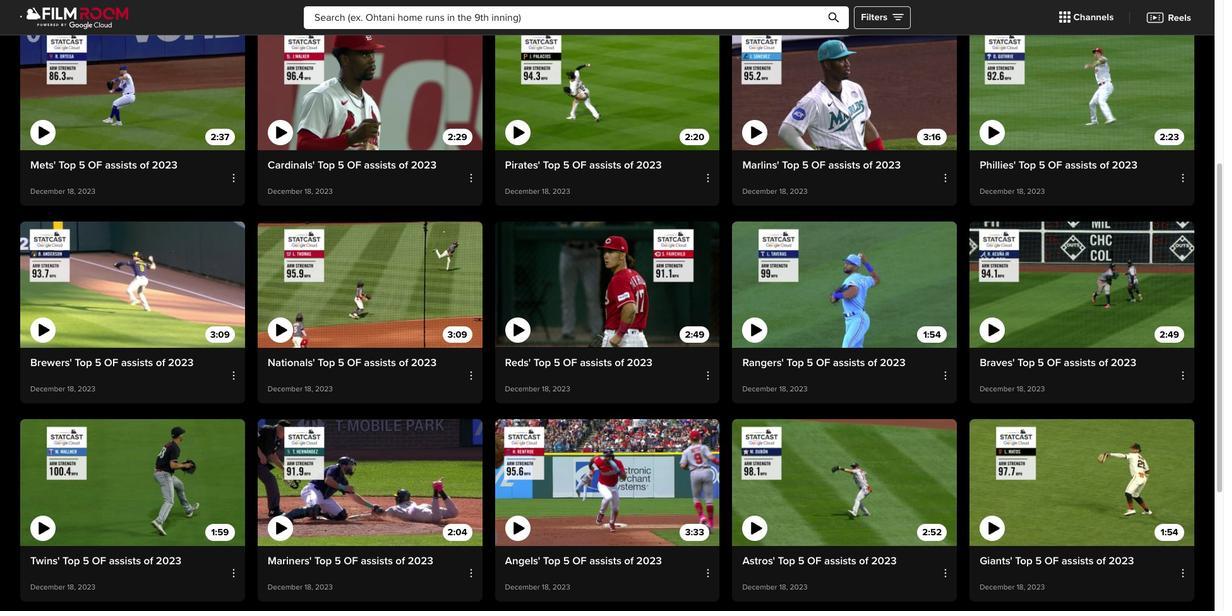 Task type: locate. For each thing, give the bounding box(es) containing it.
of right astros' on the bottom right of the page
[[807, 554, 822, 568]]

0 horizontal spatial 2:49
[[685, 329, 705, 340]]

december down the cardinals'
[[268, 187, 303, 197]]

december down phillies'
[[980, 187, 1015, 197]]

december 18, 2023 for phillies'
[[980, 187, 1045, 197]]

of right reds'
[[563, 357, 577, 370]]

giants'
[[980, 554, 1013, 568]]

top right the cardinals'
[[318, 159, 335, 172]]

0 vertical spatial 1:54
[[923, 329, 941, 340]]

december 18, 2023 for cardinals'
[[268, 187, 333, 197]]

18, down rangers'
[[779, 385, 788, 394]]

assists for rangers' top 5 of assists of 2023
[[833, 357, 865, 370]]

of for angels'
[[573, 554, 587, 568]]

of
[[140, 159, 149, 172], [399, 159, 408, 172], [624, 159, 634, 172], [863, 159, 873, 172], [1100, 159, 1109, 172], [156, 357, 165, 370], [399, 357, 408, 370], [615, 357, 624, 370], [868, 357, 877, 370], [1099, 357, 1108, 370], [144, 554, 153, 568], [396, 554, 405, 568], [624, 554, 634, 568], [859, 554, 869, 568], [1097, 554, 1106, 568]]

december 18, 2023 down rangers'
[[743, 385, 808, 394]]

mlb film room - powered by google cloud image
[[20, 5, 129, 29]]

1 vertical spatial 1:54
[[1161, 527, 1178, 538]]

top right phillies'
[[1019, 159, 1036, 172]]

5 for marlins'
[[802, 159, 809, 172]]

december for braves'
[[980, 385, 1015, 394]]

5 for mets'
[[79, 159, 85, 172]]

december 18, 2023 for marlins'
[[743, 187, 808, 197]]

18, down phillies' top 5 of assists of 2023
[[1017, 187, 1025, 197]]

5 right the cardinals'
[[338, 159, 344, 172]]

2:49
[[685, 329, 705, 340], [1160, 329, 1179, 340]]

5 right phillies'
[[1039, 159, 1045, 172]]

december 18, 2023 down marlins'
[[743, 187, 808, 197]]

december down nationals'
[[268, 385, 303, 394]]

18, for phillies'
[[1017, 187, 1025, 197]]

of for brewers' top 5 of assists of 2023
[[156, 357, 165, 370]]

december for cardinals'
[[268, 187, 303, 197]]

3:16
[[923, 131, 941, 143]]

cardinals'
[[268, 159, 315, 172]]

top for giants'
[[1015, 554, 1033, 568]]

rangers'
[[743, 357, 784, 370]]

1:59
[[211, 527, 229, 538]]

top for angels'
[[543, 554, 561, 568]]

filters
[[861, 12, 888, 23]]

top right mets'
[[59, 159, 76, 172]]

of right the cardinals'
[[347, 159, 361, 172]]

18, for cardinals'
[[305, 187, 313, 197]]

december 18, 2023 down the cardinals'
[[268, 187, 333, 197]]

2 3:09 from the left
[[448, 329, 467, 340]]

top for twins'
[[63, 554, 80, 568]]

december down reds'
[[505, 385, 540, 394]]

of right mariners'
[[344, 554, 358, 568]]

angels'
[[505, 554, 540, 568]]

5 right pirates'
[[563, 159, 570, 172]]

1 horizontal spatial 1:54
[[1161, 527, 1178, 538]]

5 right rangers'
[[807, 357, 813, 370]]

reels
[[1168, 12, 1191, 23]]

5 right angels'
[[563, 554, 570, 568]]

december down marlins'
[[743, 187, 777, 197]]

brewers' top 5 of assists of 2023 image
[[20, 222, 245, 348]]

angels' top 5 of assists of 2023 image
[[495, 420, 720, 546]]

5 right marlins'
[[802, 159, 809, 172]]

december 18, 2023
[[30, 187, 96, 197], [268, 187, 333, 197], [505, 187, 570, 197], [743, 187, 808, 197], [980, 187, 1045, 197], [30, 385, 96, 394], [268, 385, 333, 394], [505, 385, 570, 394], [743, 385, 808, 394], [980, 385, 1045, 394], [30, 583, 96, 592], [268, 583, 333, 592], [505, 583, 570, 592], [743, 583, 808, 592], [980, 583, 1045, 592]]

1 2:49 from the left
[[685, 329, 705, 340]]

top right pirates'
[[543, 159, 560, 172]]

of for reds'
[[563, 357, 577, 370]]

1:54
[[923, 329, 941, 340], [1161, 527, 1178, 538]]

5 right brewers' on the bottom of the page
[[95, 357, 101, 370]]

1 horizontal spatial 3:09
[[448, 329, 467, 340]]

of for reds' top 5 of assists of 2023
[[615, 357, 624, 370]]

5 right nationals'
[[338, 357, 344, 370]]

braves'
[[980, 357, 1015, 370]]

phillies' top 5 of assists of 2023 image
[[970, 24, 1195, 151]]

assists for twins' top 5 of assists of 2023
[[109, 554, 141, 568]]

of right angels'
[[573, 554, 587, 568]]

reds'
[[505, 357, 531, 370]]

december down mets'
[[30, 187, 65, 197]]

5 right reds'
[[554, 357, 560, 370]]

0 horizontal spatial 3:09
[[210, 329, 230, 340]]

top
[[59, 159, 76, 172], [318, 159, 335, 172], [543, 159, 560, 172], [782, 159, 800, 172], [1019, 159, 1036, 172], [75, 357, 92, 370], [318, 357, 335, 370], [534, 357, 551, 370], [787, 357, 804, 370], [1018, 357, 1035, 370], [63, 554, 80, 568], [314, 554, 332, 568], [543, 554, 561, 568], [778, 554, 795, 568], [1015, 554, 1033, 568]]

of for nationals'
[[347, 357, 361, 370]]

top for mets'
[[59, 159, 76, 172]]

astros' top 5 of assists of 2023
[[743, 554, 897, 568]]

18, down nationals'
[[305, 385, 313, 394]]

top right reds'
[[534, 357, 551, 370]]

top right marlins'
[[782, 159, 800, 172]]

assists for marlins' top 5 of assists of 2023
[[829, 159, 861, 172]]

of right pirates'
[[572, 159, 587, 172]]

5 right mets'
[[79, 159, 85, 172]]

assists for phillies' top 5 of assists of 2023
[[1065, 159, 1097, 172]]

december 18, 2023 down nationals'
[[268, 385, 333, 394]]

of right braves'
[[1047, 357, 1061, 370]]

top right twins'
[[63, 554, 80, 568]]

astros' top 5 of assists of 2023 image
[[732, 420, 957, 546]]

twins'
[[30, 554, 60, 568]]

assists for angels' top 5 of assists of 2023
[[590, 554, 622, 568]]

18, down pirates' top 5 of assists of 2023
[[542, 187, 551, 197]]

18, for mets'
[[67, 187, 76, 197]]

top right mariners'
[[314, 554, 332, 568]]

top for cardinals'
[[318, 159, 335, 172]]

december for giants'
[[980, 583, 1015, 592]]

of right mets'
[[88, 159, 102, 172]]

18, down giants' top 5 of assists of 2023
[[1017, 583, 1025, 592]]

december 18, 2023 down giants'
[[980, 583, 1045, 592]]

top right giants'
[[1015, 554, 1033, 568]]

3:33
[[685, 527, 704, 538]]

1 horizontal spatial 2:49
[[1160, 329, 1179, 340]]

december
[[30, 187, 65, 197], [268, 187, 303, 197], [505, 187, 540, 197], [743, 187, 777, 197], [980, 187, 1015, 197], [30, 385, 65, 394], [268, 385, 303, 394], [505, 385, 540, 394], [743, 385, 777, 394], [980, 385, 1015, 394], [30, 583, 65, 592], [268, 583, 303, 592], [505, 583, 540, 592], [743, 583, 777, 592], [980, 583, 1015, 592]]

december 18, 2023 down twins'
[[30, 583, 96, 592]]

18, down "astros' top 5 of assists of 2023"
[[779, 583, 788, 592]]

Free text search text field
[[304, 6, 849, 29]]

december 18, 2023 for braves'
[[980, 385, 1045, 394]]

of right twins'
[[92, 554, 106, 568]]

december down rangers'
[[743, 385, 777, 394]]

december down twins'
[[30, 583, 65, 592]]

top right astros' on the bottom right of the page
[[778, 554, 795, 568]]

top for nationals'
[[318, 357, 335, 370]]

of right rangers'
[[816, 357, 830, 370]]

phillies' top 5 of assists of 2023
[[980, 159, 1138, 172]]

december for marlins'
[[743, 187, 777, 197]]

december 18, 2023 for brewers'
[[30, 385, 96, 394]]

mariners' top 5 of assists of 2023 image
[[258, 420, 482, 546]]

18, down mets' top 5 of assists of 2023 on the top left of page
[[67, 187, 76, 197]]

0 horizontal spatial 1:54
[[923, 329, 941, 340]]

december for rangers'
[[743, 385, 777, 394]]

rangers' top 5 of assists of 2023 image
[[732, 222, 957, 348]]

of for phillies' top 5 of assists of 2023
[[1100, 159, 1109, 172]]

2 2:49 from the left
[[1160, 329, 1179, 340]]

december 18, 2023 down reds'
[[505, 385, 570, 394]]

december 18, 2023 down braves'
[[980, 385, 1045, 394]]

assists for nationals' top 5 of assists of 2023
[[364, 357, 396, 370]]

assists for giants' top 5 of assists of 2023
[[1062, 554, 1094, 568]]

5 right twins'
[[83, 554, 89, 568]]

of for mets'
[[88, 159, 102, 172]]

18, down marlins'
[[779, 187, 788, 197]]

2:20
[[685, 131, 705, 143]]

assists for braves' top 5 of assists of 2023
[[1064, 357, 1096, 370]]

1 3:09 from the left
[[210, 329, 230, 340]]

top for marlins'
[[782, 159, 800, 172]]

of for mariners' top 5 of assists of 2023
[[396, 554, 405, 568]]

december down angels'
[[505, 583, 540, 592]]

18, down mariners'
[[305, 583, 313, 592]]

5 for phillies'
[[1039, 159, 1045, 172]]

of right giants'
[[1045, 554, 1059, 568]]

december 18, 2023 down pirates'
[[505, 187, 570, 197]]

of for mets' top 5 of assists of 2023
[[140, 159, 149, 172]]

pirates' top 5 of assists of 2023
[[505, 159, 662, 172]]

twins' top 5 of assists of 2023 image
[[20, 420, 245, 546]]

assists
[[105, 159, 137, 172], [364, 159, 396, 172], [589, 159, 621, 172], [829, 159, 861, 172], [1065, 159, 1097, 172], [121, 357, 153, 370], [364, 357, 396, 370], [580, 357, 612, 370], [833, 357, 865, 370], [1064, 357, 1096, 370], [109, 554, 141, 568], [361, 554, 393, 568], [590, 554, 622, 568], [824, 554, 856, 568], [1062, 554, 1094, 568]]

of
[[88, 159, 102, 172], [347, 159, 361, 172], [572, 159, 587, 172], [812, 159, 826, 172], [1048, 159, 1062, 172], [104, 357, 118, 370], [347, 357, 361, 370], [563, 357, 577, 370], [816, 357, 830, 370], [1047, 357, 1061, 370], [92, 554, 106, 568], [344, 554, 358, 568], [573, 554, 587, 568], [807, 554, 822, 568], [1045, 554, 1059, 568]]

of right nationals'
[[347, 357, 361, 370]]

december 18, 2023 down mariners'
[[268, 583, 333, 592]]

5 for giants'
[[1036, 554, 1042, 568]]

marlins' top 5 of assists of 2023
[[743, 159, 901, 172]]

1:54 for giants' top 5 of assists of 2023
[[1161, 527, 1178, 538]]

top right rangers'
[[787, 357, 804, 370]]

december down mariners'
[[268, 583, 303, 592]]

top for mariners'
[[314, 554, 332, 568]]

top right braves'
[[1018, 357, 1035, 370]]

2023
[[152, 159, 178, 172], [411, 159, 437, 172], [636, 159, 662, 172], [876, 159, 901, 172], [1112, 159, 1138, 172], [78, 187, 96, 197], [315, 187, 333, 197], [553, 187, 570, 197], [790, 187, 808, 197], [1027, 187, 1045, 197], [168, 357, 194, 370], [411, 357, 437, 370], [627, 357, 653, 370], [880, 357, 906, 370], [1111, 357, 1137, 370], [78, 385, 96, 394], [315, 385, 333, 394], [553, 385, 570, 394], [790, 385, 808, 394], [1027, 385, 1045, 394], [156, 554, 181, 568], [408, 554, 433, 568], [637, 554, 662, 568], [871, 554, 897, 568], [1109, 554, 1134, 568], [78, 583, 96, 592], [315, 583, 333, 592], [553, 583, 570, 592], [790, 583, 808, 592], [1027, 583, 1045, 592]]

5 right mariners'
[[335, 554, 341, 568]]

filters button
[[854, 6, 911, 29]]

of for giants' top 5 of assists of 2023
[[1097, 554, 1106, 568]]

18, for rangers'
[[779, 385, 788, 394]]

5 right braves'
[[1038, 357, 1044, 370]]

top right nationals'
[[318, 357, 335, 370]]

5 right astros' on the bottom right of the page
[[798, 554, 805, 568]]

assists for brewers' top 5 of assists of 2023
[[121, 357, 153, 370]]

december down pirates'
[[505, 187, 540, 197]]

december 18, 2023 down angels'
[[505, 583, 570, 592]]

5
[[79, 159, 85, 172], [338, 159, 344, 172], [563, 159, 570, 172], [802, 159, 809, 172], [1039, 159, 1045, 172], [95, 357, 101, 370], [338, 357, 344, 370], [554, 357, 560, 370], [807, 357, 813, 370], [1038, 357, 1044, 370], [83, 554, 89, 568], [335, 554, 341, 568], [563, 554, 570, 568], [798, 554, 805, 568], [1036, 554, 1042, 568]]

top for brewers'
[[75, 357, 92, 370]]

of right marlins'
[[812, 159, 826, 172]]

of right brewers' on the bottom of the page
[[104, 357, 118, 370]]

assists for pirates' top 5 of assists of 2023
[[589, 159, 621, 172]]

5 right giants'
[[1036, 554, 1042, 568]]

december for reds'
[[505, 385, 540, 394]]

mariners'
[[268, 554, 312, 568]]

5 for braves'
[[1038, 357, 1044, 370]]

pirates' top 5 of assists of 2023 image
[[495, 24, 720, 151]]

5 for twins'
[[83, 554, 89, 568]]

december down braves'
[[980, 385, 1015, 394]]

top right angels'
[[543, 554, 561, 568]]

18,
[[67, 187, 76, 197], [305, 187, 313, 197], [542, 187, 551, 197], [779, 187, 788, 197], [1017, 187, 1025, 197], [67, 385, 76, 394], [305, 385, 313, 394], [542, 385, 551, 394], [779, 385, 788, 394], [1017, 385, 1025, 394], [67, 583, 76, 592], [305, 583, 313, 592], [542, 583, 551, 592], [779, 583, 788, 592], [1017, 583, 1025, 592]]

brewers' top 5 of assists of 2023
[[30, 357, 194, 370]]

18, down angels' top 5 of assists of 2023
[[542, 583, 551, 592]]

giants' top 5 of assists of 2023 image
[[970, 420, 1195, 546]]

december down brewers' on the bottom of the page
[[30, 385, 65, 394]]

cardinals' top 5 2023 of assists image
[[258, 24, 482, 151]]

december down astros' on the bottom right of the page
[[743, 583, 777, 592]]

18, for reds'
[[542, 385, 551, 394]]

angels' top 5 of assists of 2023
[[505, 554, 662, 568]]

assists for mets' top 5 of assists of 2023
[[105, 159, 137, 172]]

december down giants'
[[980, 583, 1015, 592]]

december 18, 2023 down astros' on the bottom right of the page
[[743, 583, 808, 592]]

december 18, 2023 down mets'
[[30, 187, 96, 197]]

top for phillies'
[[1019, 159, 1036, 172]]

of right phillies'
[[1048, 159, 1062, 172]]

top right brewers' on the bottom of the page
[[75, 357, 92, 370]]

december for mariners'
[[268, 583, 303, 592]]

18, down twins' top 5 of assists of 2023
[[67, 583, 76, 592]]

cardinals' top 5 of assists of 2023
[[268, 159, 437, 172]]

3:09
[[210, 329, 230, 340], [448, 329, 467, 340]]

18, down the cardinals'
[[305, 187, 313, 197]]

18, down reds' top 5 of assists of 2023
[[542, 385, 551, 394]]

december 18, 2023 down phillies'
[[980, 187, 1045, 197]]

2:04
[[448, 527, 467, 538]]

december 18, 2023 down brewers' on the bottom of the page
[[30, 385, 96, 394]]

18, down braves' top 5 of assists of 2023
[[1017, 385, 1025, 394]]

december 18, 2023 for nationals'
[[268, 385, 333, 394]]

of for cardinals' top 5 of assists of 2023
[[399, 159, 408, 172]]

18, down brewers' on the bottom of the page
[[67, 385, 76, 394]]

nationals'
[[268, 357, 315, 370]]

18, for angels'
[[542, 583, 551, 592]]

nationals' top 5 of assists of 2023
[[268, 357, 437, 370]]

18, for astros'
[[779, 583, 788, 592]]

december for mets'
[[30, 187, 65, 197]]

of for angels' top 5 of assists of 2023
[[624, 554, 634, 568]]

2:52
[[922, 527, 942, 538]]



Task type: describe. For each thing, give the bounding box(es) containing it.
mets'
[[30, 159, 56, 172]]

of for giants'
[[1045, 554, 1059, 568]]

december 18, 2023 for rangers'
[[743, 385, 808, 394]]

3:09 for brewers' top 5 of assists of 2023
[[210, 329, 230, 340]]

december 18, 2023 for giants'
[[980, 583, 1045, 592]]

giants' top 5 of assists of 2023
[[980, 554, 1134, 568]]

pirates'
[[505, 159, 540, 172]]

december for twins'
[[30, 583, 65, 592]]

2:23
[[1160, 131, 1179, 143]]

of for pirates' top 5 of assists of 2023
[[624, 159, 634, 172]]

of for twins'
[[92, 554, 106, 568]]

december for nationals'
[[268, 385, 303, 394]]

mets' top 5 of assists of 2023
[[30, 159, 178, 172]]

of for braves' top 5 of assists of 2023
[[1099, 357, 1108, 370]]

of for astros'
[[807, 554, 822, 568]]

mets' top 5 of assists of 2023 image
[[20, 24, 245, 151]]

5 for astros'
[[798, 554, 805, 568]]

1:54 for rangers' top 5 of assists of 2023
[[923, 329, 941, 340]]

december 18, 2023 for pirates'
[[505, 187, 570, 197]]

18, for marlins'
[[779, 187, 788, 197]]

december 18, 2023 for mariners'
[[268, 583, 333, 592]]

astros'
[[743, 554, 775, 568]]

top for astros'
[[778, 554, 795, 568]]

assists for reds' top 5 of assists of 2023
[[580, 357, 612, 370]]

5 for pirates'
[[563, 159, 570, 172]]

assists for mariners' top 5 of assists of 2023
[[361, 554, 393, 568]]

december 18, 2023 for astros'
[[743, 583, 808, 592]]

18, for mariners'
[[305, 583, 313, 592]]

december for angels'
[[505, 583, 540, 592]]

of for braves'
[[1047, 357, 1061, 370]]

of for rangers'
[[816, 357, 830, 370]]

of for pirates'
[[572, 159, 587, 172]]

december for brewers'
[[30, 385, 65, 394]]

twins' top 5 of assists of 2023
[[30, 554, 181, 568]]

top for pirates'
[[543, 159, 560, 172]]

top for reds'
[[534, 357, 551, 370]]

of for astros' top 5 of assists of 2023
[[859, 554, 869, 568]]

top for braves'
[[1018, 357, 1035, 370]]

18, for braves'
[[1017, 385, 1025, 394]]

december 18, 2023 for reds'
[[505, 385, 570, 394]]

2:29
[[448, 131, 467, 143]]

2:37
[[211, 131, 229, 143]]

5 for cardinals'
[[338, 159, 344, 172]]

rangers' top 5 of assists of 2023
[[743, 357, 906, 370]]

december 18, 2023 for mets'
[[30, 187, 96, 197]]

of for cardinals'
[[347, 159, 361, 172]]

3:09 for nationals' top 5 of assists of 2023
[[448, 329, 467, 340]]

reds' top 5 of assists of 2023 image
[[495, 222, 720, 348]]

december for astros'
[[743, 583, 777, 592]]

top for rangers'
[[787, 357, 804, 370]]

18, for brewers'
[[67, 385, 76, 394]]

december 18, 2023 for twins'
[[30, 583, 96, 592]]

2:49 for reds' top 5 of assists of 2023
[[685, 329, 705, 340]]

phillies'
[[980, 159, 1016, 172]]

18, for giants'
[[1017, 583, 1025, 592]]

5 for mariners'
[[335, 554, 341, 568]]

of for marlins' top 5 of assists of 2023
[[863, 159, 873, 172]]

18, for pirates'
[[542, 187, 551, 197]]

of for twins' top 5 of assists of 2023
[[144, 554, 153, 568]]

braves' top 5 of assists of 2023 image
[[970, 222, 1195, 348]]

5 for rangers'
[[807, 357, 813, 370]]

reds' top 5 of assists of 2023
[[505, 357, 653, 370]]

2:49 for braves' top 5 of assists of 2023
[[1160, 329, 1179, 340]]

of for marlins'
[[812, 159, 826, 172]]

december for pirates'
[[505, 187, 540, 197]]

5 for angels'
[[563, 554, 570, 568]]

channels
[[1074, 12, 1114, 23]]

brewers'
[[30, 357, 72, 370]]

december for phillies'
[[980, 187, 1015, 197]]

marlins'
[[743, 159, 779, 172]]

braves' top 5 of assists of 2023
[[980, 357, 1137, 370]]

of for mariners'
[[344, 554, 358, 568]]

december 18, 2023 for angels'
[[505, 583, 570, 592]]

marlins' top 5 of assists of 2023 image
[[732, 24, 957, 151]]

mariners' top 5 of assists of 2023
[[268, 554, 433, 568]]

assists for astros' top 5 of assists of 2023
[[824, 554, 856, 568]]

assists for cardinals' top 5 of assists of 2023
[[364, 159, 396, 172]]

reels button
[[1137, 4, 1201, 31]]

channels button
[[1050, 4, 1123, 31]]

of for rangers' top 5 of assists of 2023
[[868, 357, 877, 370]]

5 for nationals'
[[338, 357, 344, 370]]

nats' top 5 of assists of 2023 image
[[258, 222, 482, 348]]

of for nationals' top 5 of assists of 2023
[[399, 357, 408, 370]]

of for brewers'
[[104, 357, 118, 370]]

of for phillies'
[[1048, 159, 1062, 172]]

18, for nationals'
[[305, 385, 313, 394]]



Task type: vqa. For each thing, say whether or not it's contained in the screenshot.
525
no



